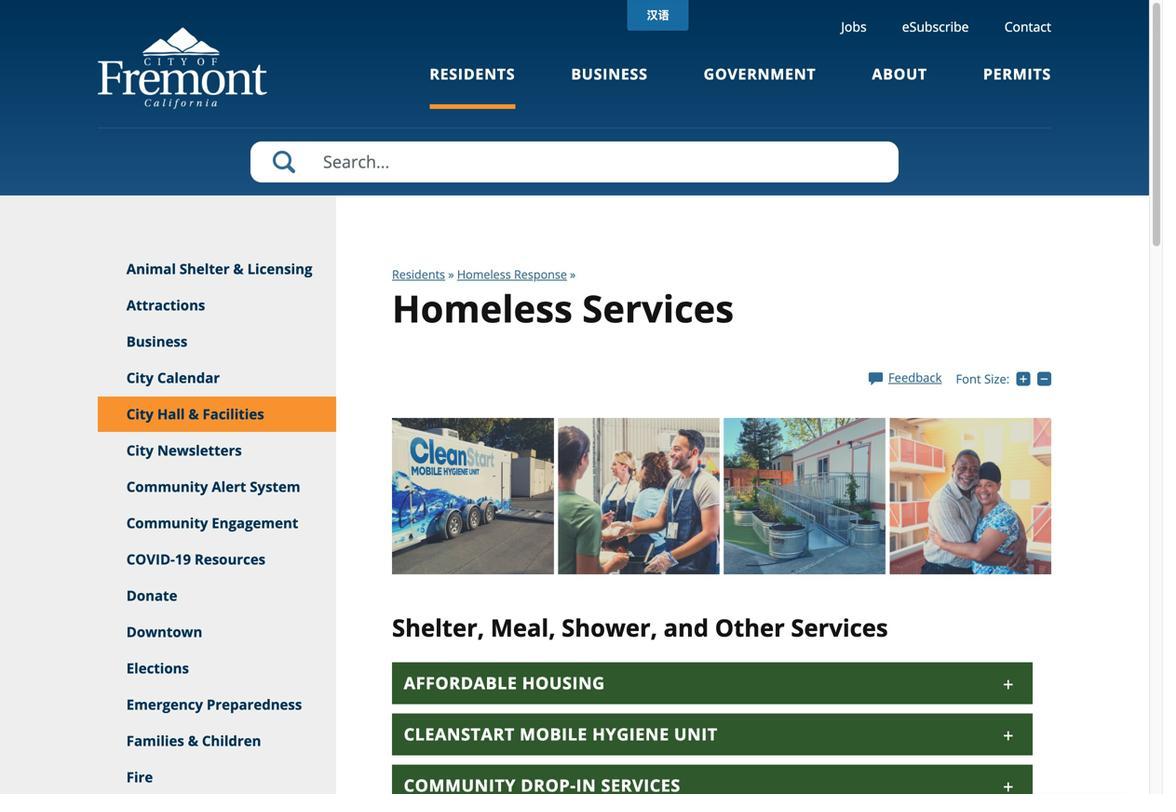 Task type: locate. For each thing, give the bounding box(es) containing it.
feedback
[[889, 369, 942, 386]]

»
[[448, 266, 454, 282]]

community engagement link
[[98, 506, 336, 542]]

1 vertical spatial &
[[189, 405, 199, 424]]

affordable
[[404, 672, 517, 695]]

affordable housing
[[404, 672, 605, 695]]

1 horizontal spatial business
[[571, 64, 648, 84]]

1 vertical spatial community
[[126, 514, 208, 533]]

about
[[872, 64, 928, 84]]

services for homeless
[[582, 283, 734, 333]]

business link up 'search' text box
[[571, 64, 648, 109]]

0 vertical spatial residents link
[[430, 64, 515, 109]]

community alert system
[[126, 477, 301, 497]]

services
[[582, 283, 734, 333], [791, 612, 888, 644]]

community up 19
[[126, 514, 208, 533]]

0 vertical spatial services
[[582, 283, 734, 333]]

& right hall
[[189, 405, 199, 424]]

residents link
[[430, 64, 515, 109], [392, 266, 445, 282]]

tab list containing affordable housing
[[392, 663, 1033, 795]]

hygiene
[[593, 724, 669, 746]]

calendar
[[157, 368, 220, 388]]

shelter,
[[392, 612, 484, 644]]

families & children
[[126, 732, 261, 751]]

0 vertical spatial city
[[126, 368, 154, 388]]

community alert system link
[[98, 469, 336, 506]]

residents inside 'residents » homeless response homeless services'
[[392, 266, 445, 282]]

residents link for homeless response
[[392, 266, 445, 282]]

3 city from the top
[[126, 441, 154, 460]]

1 vertical spatial residents link
[[392, 266, 445, 282]]

font size: link
[[956, 371, 1010, 387]]

emergency
[[126, 695, 203, 714]]

city calendar
[[126, 368, 220, 388]]

residents
[[430, 64, 515, 84], [392, 266, 445, 282]]

tab list
[[392, 663, 1033, 795]]

city for city hall & facilities
[[126, 405, 154, 424]]

2 city from the top
[[126, 405, 154, 424]]

city left "calendar"
[[126, 368, 154, 388]]

columnusercontrol3 main content
[[336, 196, 1056, 795]]

animal
[[126, 259, 176, 279]]

1 horizontal spatial services
[[791, 612, 888, 644]]

2 vertical spatial city
[[126, 441, 154, 460]]

mobile
[[520, 724, 588, 746]]

city left newsletters
[[126, 441, 154, 460]]

2 community from the top
[[126, 514, 208, 533]]

emergency preparedness link
[[98, 687, 336, 724]]

city left hall
[[126, 405, 154, 424]]

homeless
[[457, 266, 511, 282], [392, 283, 573, 333]]

0 horizontal spatial business link
[[98, 324, 336, 361]]

alert
[[212, 477, 246, 497]]

permits link
[[984, 64, 1052, 109]]

business
[[571, 64, 648, 84], [126, 332, 188, 351]]

community
[[126, 477, 208, 497], [126, 514, 208, 533]]

0 horizontal spatial business
[[126, 332, 188, 351]]

0 vertical spatial business link
[[571, 64, 648, 109]]

donate link
[[98, 578, 336, 615]]

city
[[126, 368, 154, 388], [126, 405, 154, 424], [126, 441, 154, 460]]

donate
[[126, 586, 177, 606]]

city hall & facilities link
[[98, 397, 336, 433]]

community inside community engagement link
[[126, 514, 208, 533]]

& right families
[[188, 732, 198, 751]]

0 vertical spatial business
[[571, 64, 648, 84]]

0 vertical spatial residents
[[430, 64, 515, 84]]

elections
[[126, 659, 189, 678]]

business link
[[571, 64, 648, 109], [98, 324, 336, 361]]

newsletters
[[157, 441, 242, 460]]

housing
[[522, 672, 605, 695]]

fire link
[[98, 760, 336, 795]]

business link up "calendar"
[[98, 324, 336, 361]]

city hall & facilities
[[126, 405, 264, 424]]

font size:
[[956, 371, 1010, 387]]

downtown
[[126, 623, 202, 642]]

1 vertical spatial city
[[126, 405, 154, 424]]

community down city newsletters
[[126, 477, 208, 497]]

cleanstart
[[404, 724, 515, 746]]

children
[[202, 732, 261, 751]]

1 vertical spatial residents
[[392, 266, 445, 282]]

attractions link
[[98, 288, 336, 324]]

system
[[250, 477, 301, 497]]

services inside 'residents » homeless response homeless services'
[[582, 283, 734, 333]]

& right shelter
[[233, 259, 244, 279]]

residents » homeless response homeless services
[[392, 266, 734, 333]]

licensing
[[247, 259, 312, 279]]

2 vertical spatial &
[[188, 732, 198, 751]]

feedback link
[[869, 369, 942, 386]]

response
[[514, 266, 567, 282]]

government link
[[704, 64, 816, 109]]

tab list inside columnusercontrol3 'main content'
[[392, 663, 1033, 795]]

permits
[[984, 64, 1052, 84]]

community inside community alert system link
[[126, 477, 208, 497]]

1 city from the top
[[126, 368, 154, 388]]

Search text field
[[251, 142, 899, 183]]

emergency preparedness
[[126, 695, 302, 714]]

resources
[[195, 550, 266, 569]]

homeless right »
[[457, 266, 511, 282]]

0 vertical spatial community
[[126, 477, 208, 497]]

1 community from the top
[[126, 477, 208, 497]]

covid-
[[126, 550, 175, 569]]

government
[[704, 64, 816, 84]]

community for community alert system
[[126, 477, 208, 497]]

+
[[1031, 370, 1038, 387]]

covid-19 resources link
[[98, 542, 336, 578]]

0 horizontal spatial services
[[582, 283, 734, 333]]

animal shelter & licensing link
[[98, 252, 336, 288]]

&
[[233, 259, 244, 279], [189, 405, 199, 424], [188, 732, 198, 751]]

fire
[[126, 768, 153, 787]]

0 vertical spatial &
[[233, 259, 244, 279]]

jobs link
[[841, 18, 867, 35]]

1 vertical spatial services
[[791, 612, 888, 644]]



Task type: describe. For each thing, give the bounding box(es) containing it.
esubscribe
[[902, 18, 969, 35]]

& for facilities
[[189, 405, 199, 424]]

engagement
[[212, 514, 298, 533]]

city for city calendar
[[126, 368, 154, 388]]

city newsletters link
[[98, 433, 336, 469]]

preparedness
[[207, 695, 302, 714]]

homeless down homeless response 'link'
[[392, 283, 573, 333]]

services for other
[[791, 612, 888, 644]]

1 vertical spatial business
[[126, 332, 188, 351]]

shower,
[[562, 612, 658, 644]]

other
[[715, 612, 785, 644]]

about link
[[872, 64, 928, 109]]

city newsletters
[[126, 441, 242, 460]]

animal shelter & licensing
[[126, 259, 312, 279]]

families & children link
[[98, 724, 336, 760]]

jobs
[[841, 18, 867, 35]]

19
[[175, 550, 191, 569]]

contact link
[[1005, 18, 1052, 35]]

and
[[664, 612, 709, 644]]

-
[[1052, 370, 1056, 387]]

- link
[[1038, 370, 1056, 387]]

1 horizontal spatial business link
[[571, 64, 648, 109]]

families
[[126, 732, 184, 751]]

1 vertical spatial business link
[[98, 324, 336, 361]]

+ link
[[1017, 370, 1038, 387]]

contact
[[1005, 18, 1052, 35]]

attractions
[[126, 296, 205, 315]]

unit
[[674, 724, 718, 746]]

community for community engagement
[[126, 514, 208, 533]]

cleanstart mobile hygiene unit
[[404, 724, 718, 746]]

esubscribe link
[[902, 18, 969, 35]]

meal,
[[491, 612, 556, 644]]

city for city newsletters
[[126, 441, 154, 460]]

size:
[[985, 371, 1010, 387]]

residents for residents » homeless response homeless services
[[392, 266, 445, 282]]

city calendar link
[[98, 361, 336, 397]]

facilities
[[203, 405, 264, 424]]

covid-19 resources
[[126, 550, 266, 569]]

community engagement
[[126, 514, 298, 533]]

homeless response link
[[457, 266, 567, 282]]

elections link
[[98, 651, 336, 687]]

residents for residents
[[430, 64, 515, 84]]

font
[[956, 371, 981, 387]]

residents link for government
[[430, 64, 515, 109]]

photo banner of homeless services image
[[392, 418, 1052, 575]]

shelter
[[180, 259, 230, 279]]

shelter, meal, shower, and other services
[[392, 612, 888, 644]]

hall
[[157, 405, 185, 424]]

downtown link
[[98, 615, 336, 651]]

& for licensing
[[233, 259, 244, 279]]



Task type: vqa. For each thing, say whether or not it's contained in the screenshot.
bottommost REASONABLE
no



